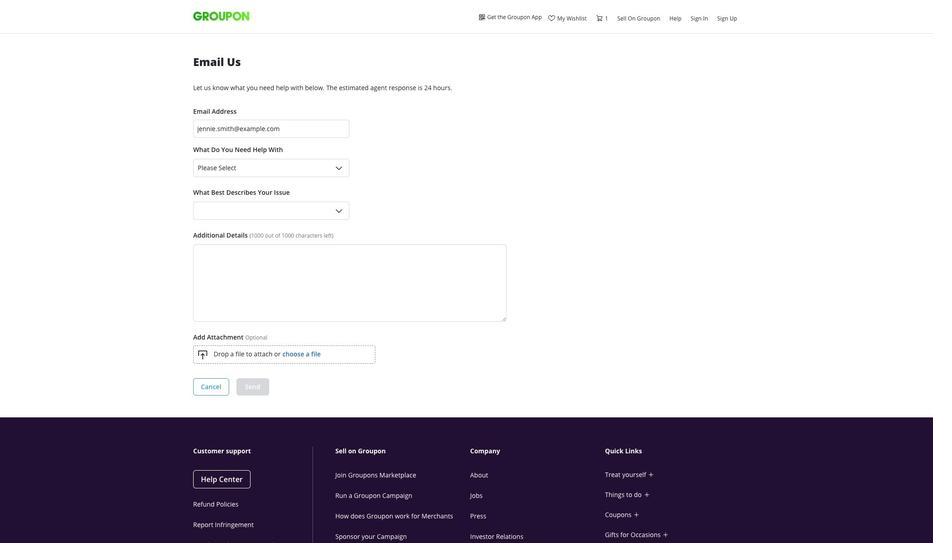 Task type: vqa. For each thing, say whether or not it's contained in the screenshot.
Enliven
no



Task type: locate. For each thing, give the bounding box(es) containing it.
groupon image
[[193, 11, 249, 21]]

None text field
[[193, 245, 507, 322]]

heading
[[193, 447, 313, 456], [336, 447, 472, 456], [471, 447, 607, 456], [606, 447, 742, 456]]

4 heading from the left
[[606, 447, 742, 456]]

None email field
[[193, 120, 350, 138]]

3 heading from the left
[[471, 447, 607, 456]]



Task type: describe. For each thing, give the bounding box(es) containing it.
1 heading from the left
[[193, 447, 313, 456]]

2 heading from the left
[[336, 447, 472, 456]]



